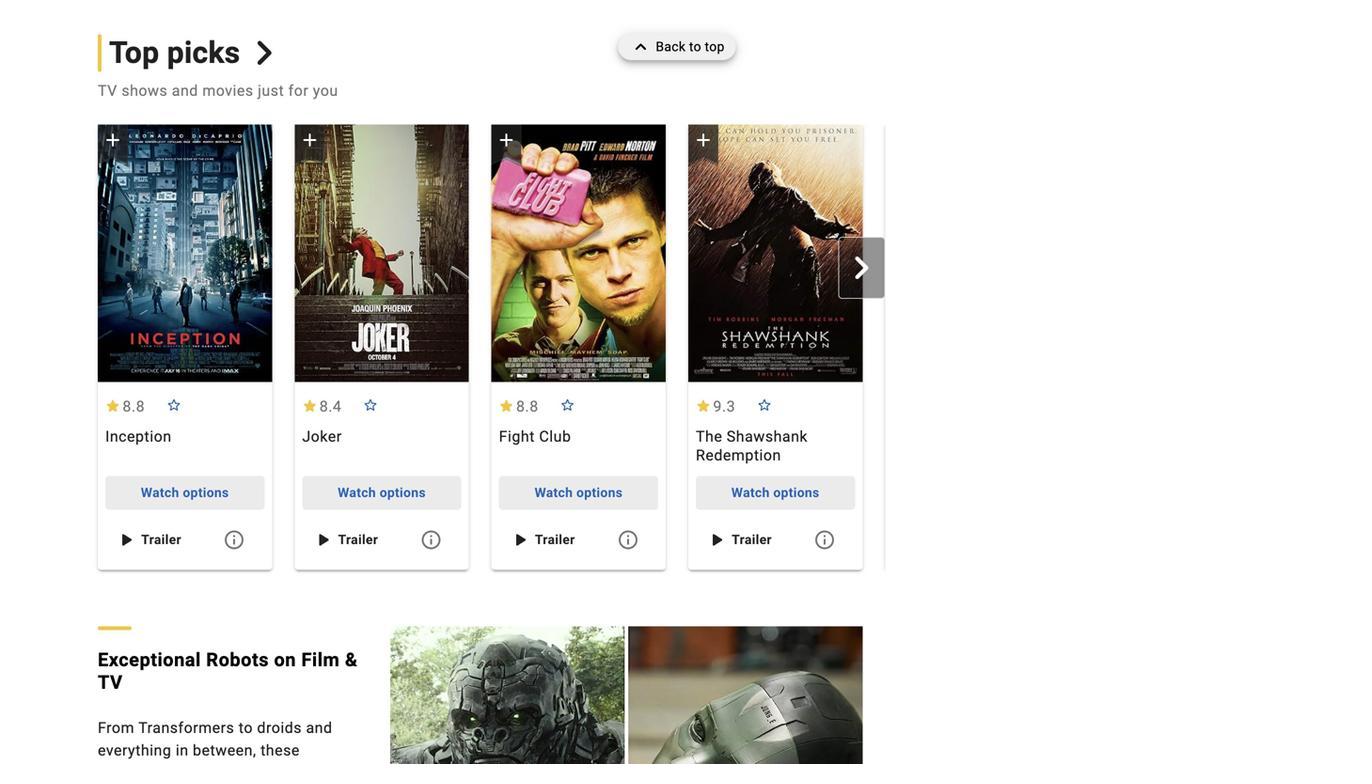 Task type: locate. For each thing, give the bounding box(es) containing it.
to inside back to top button
[[690, 39, 702, 55]]

1 add image from the left
[[102, 129, 124, 152]]

1 watch options button from the left
[[105, 477, 265, 511]]

shows
[[122, 82, 168, 100]]

0 horizontal spatial add image
[[299, 129, 321, 152]]

watch options down fight club link
[[535, 486, 623, 501]]

4 trailer from the left
[[732, 533, 772, 548]]

and down top picks link
[[172, 82, 198, 100]]

group
[[75, 125, 1060, 575], [98, 125, 272, 571], [98, 125, 272, 383], [295, 125, 469, 571], [295, 125, 469, 383], [492, 125, 666, 571], [492, 125, 666, 383], [689, 125, 863, 571], [689, 125, 863, 383], [390, 627, 863, 765]]

1 watch from the left
[[141, 486, 179, 501]]

fight club link
[[492, 428, 666, 465]]

trailer button for inception
[[113, 524, 189, 558]]

watch options button for inception
[[105, 477, 265, 511]]

options for the shawshank redemption
[[774, 486, 820, 501]]

1 star border inline image from the left
[[166, 399, 181, 411]]

production art image
[[390, 627, 863, 765]]

star inline image up fight
[[499, 400, 514, 412]]

3 watch from the left
[[535, 486, 573, 501]]

1 add image from the left
[[299, 129, 321, 152]]

0 horizontal spatial chevron right inline image
[[252, 41, 276, 65]]

star inline image left 8.4
[[302, 400, 317, 412]]

1 trailer button from the left
[[113, 524, 189, 558]]

1 horizontal spatial add image
[[692, 129, 715, 152]]

options
[[183, 486, 229, 501], [380, 486, 426, 501], [577, 486, 623, 501], [774, 486, 820, 501]]

star border inline image right 8.4
[[363, 399, 378, 411]]

0 horizontal spatial add image
[[102, 129, 124, 152]]

2 watch from the left
[[338, 486, 376, 501]]

trailer for the shawshank redemption
[[732, 533, 772, 548]]

1 horizontal spatial more information image
[[617, 529, 640, 552]]

watch options button
[[105, 477, 265, 511], [302, 477, 462, 511], [499, 477, 659, 511], [696, 477, 856, 511]]

trailer
[[141, 533, 181, 548], [338, 533, 378, 548], [535, 533, 575, 548], [732, 533, 772, 548]]

2 tv from the top
[[98, 672, 123, 694]]

3 play arrow image from the left
[[509, 529, 531, 552]]

add image
[[102, 129, 124, 152], [692, 129, 715, 152]]

joker image
[[295, 125, 469, 382]]

the shawshank redemption link
[[689, 428, 863, 465]]

2 star border inline image from the left
[[363, 399, 378, 411]]

2 watch options from the left
[[338, 486, 426, 501]]

options down joker link
[[380, 486, 426, 501]]

1 play arrow image from the left
[[115, 529, 138, 552]]

watch for the shawshank redemption
[[732, 486, 770, 501]]

watch down 'redemption' at the bottom
[[732, 486, 770, 501]]

0 horizontal spatial to
[[239, 720, 253, 738]]

the
[[696, 428, 723, 446]]

1 vertical spatial tv
[[98, 672, 123, 694]]

tv inside exceptional robots on film & tv
[[98, 672, 123, 694]]

play arrow image for the shawshank redemption
[[706, 529, 728, 552]]

inception link
[[98, 428, 272, 465]]

add image
[[299, 129, 321, 152], [495, 129, 518, 152]]

4 watch options from the left
[[732, 486, 820, 501]]

options down inception link
[[183, 486, 229, 501]]

play arrow image for joker
[[312, 529, 334, 552]]

fight club image
[[492, 125, 666, 382]]

0 horizontal spatial star inline image
[[302, 400, 317, 412]]

picks
[[167, 35, 240, 70]]

watch options button down joker link
[[302, 477, 462, 511]]

2 add image from the left
[[692, 129, 715, 152]]

watch down fight club link
[[535, 486, 573, 501]]

star border inline image up shawshank on the right bottom of the page
[[757, 399, 772, 411]]

more information image for fight club
[[617, 529, 640, 552]]

3 trailer button from the left
[[507, 524, 583, 558]]

star inline image
[[302, 400, 317, 412], [696, 400, 711, 412]]

4 trailer button from the left
[[704, 524, 780, 558]]

0 horizontal spatial star inline image
[[105, 400, 120, 412]]

2 add image from the left
[[495, 129, 518, 152]]

inception image
[[98, 125, 272, 382]]

watch options down joker link
[[338, 486, 426, 501]]

star inline image
[[105, 400, 120, 412], [499, 400, 514, 412]]

0 vertical spatial chevron right inline image
[[252, 41, 276, 65]]

star inline image up inception
[[105, 400, 120, 412]]

2 trailer button from the left
[[310, 524, 386, 558]]

top picks link
[[98, 34, 276, 72]]

1 more information image from the left
[[223, 529, 246, 552]]

from transformers to droids and everything in between, thes
[[98, 720, 371, 765]]

watch options button down the shawshank redemption link
[[696, 477, 856, 511]]

2 horizontal spatial more information image
[[814, 529, 837, 552]]

1 options from the left
[[183, 486, 229, 501]]

3 watch options from the left
[[535, 486, 623, 501]]

watch
[[141, 486, 179, 501], [338, 486, 376, 501], [535, 486, 573, 501], [732, 486, 770, 501]]

inception
[[105, 428, 172, 446]]

play arrow image for fight club
[[509, 529, 531, 552]]

watch options button for fight club
[[499, 477, 659, 511]]

joker
[[302, 428, 342, 446]]

to up the between,
[[239, 720, 253, 738]]

you
[[313, 82, 338, 100]]

chevron right inline image
[[252, 41, 276, 65], [851, 257, 873, 279]]

film
[[301, 650, 340, 672]]

more information image
[[223, 529, 246, 552], [617, 529, 640, 552], [814, 529, 837, 552]]

3 more information image from the left
[[814, 529, 837, 552]]

watch options
[[141, 486, 229, 501], [338, 486, 426, 501], [535, 486, 623, 501], [732, 486, 820, 501]]

2 options from the left
[[380, 486, 426, 501]]

to
[[690, 39, 702, 55], [239, 720, 253, 738]]

to inside from transformers to droids and everything in between, thes
[[239, 720, 253, 738]]

2 trailer from the left
[[338, 533, 378, 548]]

top
[[705, 39, 725, 55]]

exceptional
[[98, 650, 201, 672]]

1 star inline image from the left
[[302, 400, 317, 412]]

1 8.8 from the left
[[123, 398, 145, 416]]

star inline image left 9.3
[[696, 400, 711, 412]]

3 watch options button from the left
[[499, 477, 659, 511]]

top
[[109, 35, 159, 70]]

watch down joker link
[[338, 486, 376, 501]]

options for inception
[[183, 486, 229, 501]]

star border inline image for 8.8
[[166, 399, 181, 411]]

watch down inception link
[[141, 486, 179, 501]]

0 horizontal spatial star border inline image
[[166, 399, 181, 411]]

1 watch options from the left
[[141, 486, 229, 501]]

0 horizontal spatial and
[[172, 82, 198, 100]]

just
[[258, 82, 284, 100]]

4 play arrow image from the left
[[706, 529, 728, 552]]

in
[[176, 742, 189, 760]]

play arrow image for inception
[[115, 529, 138, 552]]

0 vertical spatial tv
[[98, 82, 117, 100]]

watch options button for the shawshank redemption
[[696, 477, 856, 511]]

2 horizontal spatial star border inline image
[[757, 399, 772, 411]]

watch for joker
[[338, 486, 376, 501]]

1 vertical spatial chevron right inline image
[[851, 257, 873, 279]]

1 horizontal spatial to
[[690, 39, 702, 55]]

trailer for joker
[[338, 533, 378, 548]]

2 star inline image from the left
[[499, 400, 514, 412]]

joker link
[[295, 428, 469, 465]]

and inside from transformers to droids and everything in between, thes
[[306, 720, 333, 738]]

add image for 8.4
[[299, 129, 321, 152]]

watch options for joker
[[338, 486, 426, 501]]

2 watch options button from the left
[[302, 477, 462, 511]]

watch options button down fight club link
[[499, 477, 659, 511]]

2 play arrow image from the left
[[312, 529, 334, 552]]

options down the shawshank redemption link
[[774, 486, 820, 501]]

watch options for the shawshank redemption
[[732, 486, 820, 501]]

trailer button
[[113, 524, 189, 558], [310, 524, 386, 558], [507, 524, 583, 558], [704, 524, 780, 558]]

8.8 up fight club
[[517, 398, 539, 416]]

star border inline image up inception link
[[166, 399, 181, 411]]

1 tv from the top
[[98, 82, 117, 100]]

and
[[172, 82, 198, 100], [306, 720, 333, 738]]

1 star inline image from the left
[[105, 400, 120, 412]]

2 8.8 from the left
[[517, 398, 539, 416]]

1 horizontal spatial and
[[306, 720, 333, 738]]

more information image for inception
[[223, 529, 246, 552]]

parasite image
[[886, 125, 1060, 382]]

1 horizontal spatial add image
[[495, 129, 518, 152]]

tv
[[98, 82, 117, 100], [98, 672, 123, 694]]

8.8 up inception
[[123, 398, 145, 416]]

more information image
[[420, 529, 443, 552]]

1 horizontal spatial star inline image
[[499, 400, 514, 412]]

tv down exceptional
[[98, 672, 123, 694]]

0 horizontal spatial 8.8
[[123, 398, 145, 416]]

watch options down inception link
[[141, 486, 229, 501]]

2 more information image from the left
[[617, 529, 640, 552]]

0 horizontal spatial more information image
[[223, 529, 246, 552]]

1 horizontal spatial star inline image
[[696, 400, 711, 412]]

1 horizontal spatial star border inline image
[[363, 399, 378, 411]]

4 options from the left
[[774, 486, 820, 501]]

watch options down the shawshank redemption link
[[732, 486, 820, 501]]

tv left the shows
[[98, 82, 117, 100]]

play arrow image
[[115, 529, 138, 552], [312, 529, 334, 552], [509, 529, 531, 552], [706, 529, 728, 552]]

1 horizontal spatial 8.8
[[517, 398, 539, 416]]

1 vertical spatial to
[[239, 720, 253, 738]]

star border inline image
[[166, 399, 181, 411], [363, 399, 378, 411], [757, 399, 772, 411]]

1 vertical spatial and
[[306, 720, 333, 738]]

to left top
[[690, 39, 702, 55]]

3 star border inline image from the left
[[757, 399, 772, 411]]

1 trailer from the left
[[141, 533, 181, 548]]

4 watch from the left
[[732, 486, 770, 501]]

0 vertical spatial to
[[690, 39, 702, 55]]

3 trailer from the left
[[535, 533, 575, 548]]

4 watch options button from the left
[[696, 477, 856, 511]]

8.8
[[123, 398, 145, 416], [517, 398, 539, 416]]

3 options from the left
[[577, 486, 623, 501]]

and right 'droids'
[[306, 720, 333, 738]]

options down fight club link
[[577, 486, 623, 501]]

2 star inline image from the left
[[696, 400, 711, 412]]

fight
[[499, 428, 535, 446]]

watch options button down inception link
[[105, 477, 265, 511]]



Task type: describe. For each thing, give the bounding box(es) containing it.
watch options for fight club
[[535, 486, 623, 501]]

watch options for inception
[[141, 486, 229, 501]]

club
[[539, 428, 572, 446]]

the shawshank redemption image
[[689, 125, 863, 382]]

everything
[[98, 742, 172, 760]]

add image for 8.8
[[102, 129, 124, 152]]

trailer for inception
[[141, 533, 181, 548]]

back
[[656, 39, 686, 55]]

transformers
[[138, 720, 235, 738]]

star border inline image for 9.3
[[757, 399, 772, 411]]

8.8 for fight club
[[517, 398, 539, 416]]

for
[[289, 82, 309, 100]]

on
[[274, 650, 296, 672]]

expand less image
[[630, 34, 656, 60]]

fight club
[[499, 428, 572, 446]]

back to top
[[656, 39, 725, 55]]

group containing 9.3
[[689, 125, 863, 571]]

from
[[98, 720, 135, 738]]

1 horizontal spatial chevron right inline image
[[851, 257, 873, 279]]

watch for fight club
[[535, 486, 573, 501]]

star border inline image for 8.4
[[363, 399, 378, 411]]

0 vertical spatial and
[[172, 82, 198, 100]]

between,
[[193, 742, 256, 760]]

tv shows and movies just for you
[[98, 82, 338, 100]]

redemption
[[696, 447, 782, 465]]

star border inline image
[[560, 399, 575, 411]]

add image for 9.3
[[692, 129, 715, 152]]

watch for inception
[[141, 486, 179, 501]]

the shawshank redemption
[[696, 428, 808, 465]]

add image for 8.8
[[495, 129, 518, 152]]

watch options button for joker
[[302, 477, 462, 511]]

star inline image for 8.4
[[302, 400, 317, 412]]

9.3
[[714, 398, 736, 416]]

droids
[[257, 720, 302, 738]]

chevron right inline image inside top picks link
[[252, 41, 276, 65]]

options for fight club
[[577, 486, 623, 501]]

trailer button for joker
[[310, 524, 386, 558]]

shawshank
[[727, 428, 808, 446]]

8.4
[[320, 398, 342, 416]]

options for joker
[[380, 486, 426, 501]]

trailer button for the shawshank redemption
[[704, 524, 780, 558]]

robots
[[206, 650, 269, 672]]

movies
[[203, 82, 254, 100]]

trailer for fight club
[[535, 533, 575, 548]]

exceptional robots on film & tv
[[98, 650, 358, 694]]

back to top button
[[619, 34, 736, 60]]

&
[[345, 650, 358, 672]]

star inline image for 9.3
[[696, 400, 711, 412]]

8.8 for inception
[[123, 398, 145, 416]]

top picks
[[109, 35, 240, 70]]

star inline image for fight club
[[499, 400, 514, 412]]

trailer button for fight club
[[507, 524, 583, 558]]

star inline image for inception
[[105, 400, 120, 412]]

group containing 8.4
[[295, 125, 469, 571]]

more information image for the shawshank redemption
[[814, 529, 837, 552]]



Task type: vqa. For each thing, say whether or not it's contained in the screenshot.
field
no



